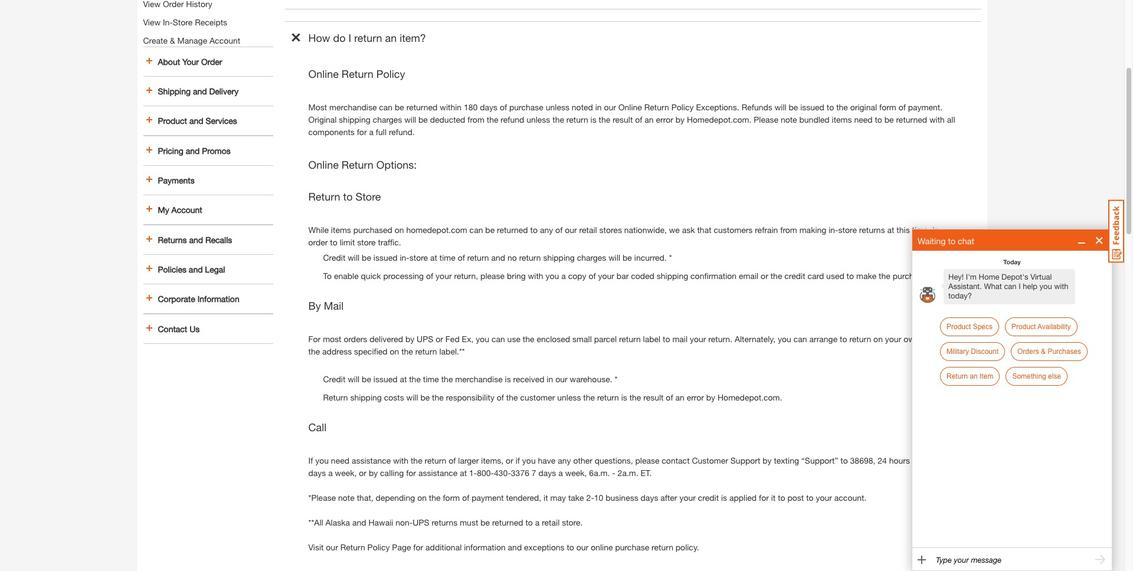 Task type: vqa. For each thing, say whether or not it's contained in the screenshot.
the ( 14 )
no



Task type: describe. For each thing, give the bounding box(es) containing it.
return an item
[[947, 373, 994, 381]]

a up may
[[559, 468, 563, 478]]

for right page
[[414, 543, 424, 553]]

take
[[569, 493, 584, 503]]

order
[[201, 57, 222, 67]]

items inside while items purchased on homedepot.com can be returned to any of our retail stores nationwide, we ask that customers refrain from making in-store returns at this time, in order to limit store traffic.
[[331, 225, 351, 235]]

is left applied
[[722, 493, 728, 503]]

alternately,
[[735, 334, 776, 344]]

assistant.
[[949, 282, 983, 291]]

is down for most orders delivered by ups or fed ex, you can use the enclosed small parcel return label to mail your return. alternately, you can arrange to return on your own, using the address specified on the return label.**
[[622, 393, 628, 403]]

our inside most merchandise can be returned within 180 days of purchase unless noted in our online return policy exceptions. refunds will be issued to the original form of payment. original shipping charges will be deducted from the refund unless the return is the result of an error by homedepot.com. please note bundled items need to be returned with all components for a full refund.
[[604, 102, 617, 112]]

used
[[827, 271, 845, 281]]

to down original
[[875, 115, 883, 125]]

additional
[[426, 543, 462, 553]]

or right email
[[761, 271, 769, 281]]

returns and recalls
[[158, 235, 232, 245]]

0 horizontal spatial account
[[172, 205, 202, 215]]

unless for online return policy
[[546, 102, 570, 112]]

return to store
[[309, 190, 381, 203]]

with inside most merchandise can be returned within 180 days of purchase unless noted in our online return policy exceptions. refunds will be issued to the original form of payment. original shipping charges will be deducted from the refund unless the return is the result of an error by homedepot.com. please note bundled items need to be returned with all components for a full refund.
[[930, 115, 945, 125]]

call
[[309, 421, 327, 434]]

and right alaska
[[352, 518, 366, 528]]

1 list item from the left
[[941, 283, 944, 289]]

purchase inside most merchandise can be returned within 180 days of purchase unless noted in our online return policy exceptions. refunds will be issued to the original form of payment. original shipping charges will be deducted from the refund unless the return is the result of an error by homedepot.com. please note bundled items need to be returned with all components for a full refund.
[[510, 102, 544, 112]]

days inside most merchandise can be returned within 180 days of purchase unless noted in our online return policy exceptions. refunds will be issued to the original form of payment. original shipping charges will be deducted from the refund unless the return is the result of an error by homedepot.com. please note bundled items need to be returned with all components for a full refund.
[[480, 102, 498, 112]]

a left day,
[[913, 456, 917, 466]]

merchandise inside most merchandise can be returned within 180 days of purchase unless noted in our online return policy exceptions. refunds will be issued to the original form of payment. original shipping charges will be deducted from the refund unless the return is the result of an error by homedepot.com. please note bundled items need to be returned with all components for a full refund.
[[330, 102, 377, 112]]

0 horizontal spatial credit
[[698, 493, 719, 503]]

online inside most merchandise can be returned within 180 days of purchase unless noted in our online return policy exceptions. refunds will be issued to the original form of payment. original shipping charges will be deducted from the refund unless the return is the result of an error by homedepot.com. please note bundled items need to be returned with all components for a full refund.
[[619, 102, 642, 112]]

refrain
[[755, 225, 779, 235]]

with inside hey! i'm home depot's virtual assistant. what can i help you with today?
[[1055, 282, 1069, 291]]

orders
[[344, 334, 368, 344]]

enclosed
[[537, 334, 571, 344]]

using
[[924, 334, 944, 344]]

orders & purchases button
[[1012, 343, 1088, 361]]

policies
[[158, 265, 187, 275]]

making
[[800, 225, 827, 235]]

1 horizontal spatial purchase
[[616, 543, 650, 553]]

1 vertical spatial homedepot.com.
[[718, 393, 783, 403]]

a left copy on the top of page
[[562, 271, 566, 281]]

visit our return policy page for additional information and exceptions to our online purchase return policy.
[[309, 543, 700, 553]]

unless for credit will be issued at the time the merchandise is received in our warehouse. *
[[558, 393, 581, 403]]

hawaii
[[369, 518, 394, 528]]

1 horizontal spatial account
[[210, 35, 240, 45]]

credit will be issued in-store at time of return and no return shipping charges will be incurred. *
[[323, 253, 675, 263]]

to inside chat window dialog
[[949, 236, 956, 246]]

bar
[[617, 271, 629, 281]]

use
[[508, 334, 521, 344]]

order
[[309, 237, 328, 247]]

and left delivery
[[193, 86, 207, 96]]

at down homedepot.com
[[430, 253, 438, 263]]

at up costs
[[400, 374, 407, 384]]

in- inside while items purchased on homedepot.com can be returned to any of our retail stores nationwide, we ask that customers refrain from making in-store returns at this time, in order to limit store traffic.
[[829, 225, 839, 235]]

issued for credit will be issued in-store at time of return and no return shipping charges will be incurred. *
[[374, 253, 398, 263]]

about your order
[[158, 57, 222, 67]]

manage
[[177, 35, 207, 45]]

stores
[[600, 225, 622, 235]]

non-
[[396, 518, 413, 528]]

shipping down the 'incurred.'
[[657, 271, 689, 281]]

for right applied
[[759, 493, 769, 503]]

full
[[376, 127, 387, 137]]

your left return,
[[436, 271, 452, 281]]

pricing
[[158, 146, 184, 156]]

to down store.
[[567, 543, 575, 553]]

chat
[[958, 236, 975, 246]]

to left limit
[[330, 237, 338, 247]]

can inside most merchandise can be returned within 180 days of purchase unless noted in our online return policy exceptions. refunds will be issued to the original form of payment. original shipping charges will be deducted from the refund unless the return is the result of an error by homedepot.com. please note bundled items need to be returned with all components for a full refund.
[[379, 102, 393, 112]]

return right do at top left
[[354, 31, 382, 44]]

credit will be issued at the time the merchandise is received in our warehouse. *
[[323, 374, 620, 384]]

or left if
[[506, 456, 514, 466]]

with inside if you need assistance with the return of larger items, or if you have any other questions, please contact customer support by texting "support" to 38698, 24 hours a day, 7 days a week, or by calling for assistance at 1-800-430-3376 7 days a week, 6a.m. - 2a.m. et.
[[393, 456, 409, 466]]

days left after
[[641, 493, 659, 503]]

refund.
[[389, 127, 415, 137]]

parcel
[[594, 334, 617, 344]]

today heading
[[919, 257, 1107, 266]]

how do i return an item?
[[309, 31, 426, 44]]

1 vertical spatial form
[[443, 493, 460, 503]]

to right used
[[847, 271, 855, 281]]

time,
[[913, 225, 931, 235]]

corporate information
[[158, 294, 240, 304]]

will up refund.
[[405, 115, 416, 125]]

chat window dialog
[[912, 229, 1113, 572]]

will down limit
[[348, 253, 360, 263]]

policy inside most merchandise can be returned within 180 days of purchase unless noted in our online return policy exceptions. refunds will be issued to the original form of payment. original shipping charges will be deducted from the refund unless the return is the result of an error by homedepot.com. please note bundled items need to be returned with all components for a full refund.
[[672, 102, 694, 112]]

hey! i'm home depot's virtual assistant. what can i help you with today?
[[949, 273, 1069, 301]]

that,
[[357, 493, 374, 503]]

for inside most merchandise can be returned within 180 days of purchase unless noted in our online return policy exceptions. refunds will be issued to the original form of payment. original shipping charges will be deducted from the refund unless the return is the result of an error by homedepot.com. please note bundled items need to be returned with all components for a full refund.
[[357, 127, 367, 137]]

**all alaska and hawaii non-ups returns must be returned to a retail store.
[[309, 518, 583, 528]]

800-
[[477, 468, 494, 478]]

product availability
[[1012, 323, 1072, 331]]

be inside while items purchased on homedepot.com can be returned to any of our retail stores nationwide, we ask that customers refrain from making in-store returns at this time, in order to limit store traffic.
[[486, 225, 495, 235]]

return right no
[[519, 253, 541, 263]]

return shipping costs will be the responsibility of the customer unless the return is the result of an error by homedepot.com.
[[323, 393, 783, 403]]

in inside while items purchased on homedepot.com can be returned to any of our retail stores nationwide, we ask that customers refrain from making in-store returns at this time, in order to limit store traffic.
[[933, 225, 940, 235]]

hours
[[890, 456, 911, 466]]

return down warehouse.
[[598, 393, 619, 403]]

our inside while items purchased on homedepot.com can be returned to any of our retail stores nationwide, we ask that customers refrain from making in-store returns at this time, in order to limit store traffic.
[[565, 225, 577, 235]]

an inside most merchandise can be returned within 180 days of purchase unless noted in our online return policy exceptions. refunds will be issued to the original form of payment. original shipping charges will be deducted from the refund unless the return is the result of an error by homedepot.com. please note bundled items need to be returned with all components for a full refund.
[[645, 115, 654, 125]]

in inside most merchandise can be returned within 180 days of purchase unless noted in our online return policy exceptions. refunds will be issued to the original form of payment. original shipping charges will be deducted from the refund unless the return is the result of an error by homedepot.com. please note bundled items need to be returned with all components for a full refund.
[[596, 102, 602, 112]]

on left own,
[[874, 334, 883, 344]]

0 vertical spatial *
[[669, 253, 672, 263]]

et.
[[641, 468, 652, 478]]

2 it from the left
[[772, 493, 776, 503]]

by mail
[[309, 299, 344, 312]]

refunds
[[742, 102, 773, 112]]

fed
[[446, 334, 460, 344]]

please inside if you need assistance with the return of larger items, or if you have any other questions, please contact customer support by texting "support" to 38698, 24 hours a day, 7 days a week, or by calling for assistance at 1-800-430-3376 7 days a week, 6a.m. - 2a.m. et.
[[636, 456, 660, 466]]

to left "post"
[[778, 493, 786, 503]]

something else
[[1013, 373, 1062, 381]]

0 vertical spatial policy
[[377, 67, 405, 80]]

have
[[538, 456, 556, 466]]

your left own,
[[886, 334, 902, 344]]

bring
[[507, 271, 526, 281]]

1 vertical spatial in-
[[400, 253, 410, 263]]

return inside if you need assistance with the return of larger items, or if you have any other questions, please contact customer support by texting "support" to 38698, 24 hours a day, 7 days a week, or by calling for assistance at 1-800-430-3376 7 days a week, 6a.m. - 2a.m. et.
[[425, 456, 447, 466]]

0 horizontal spatial store
[[357, 237, 376, 247]]

and left legal
[[189, 265, 203, 275]]

responsibility
[[446, 393, 495, 403]]

day,
[[920, 456, 935, 466]]

help
[[1023, 282, 1038, 291]]

support
[[731, 456, 761, 466]]

hey! i'm home depot's virtual assistant. what can i help you with today? list
[[913, 268, 1113, 306]]

from inside most merchandise can be returned within 180 days of purchase unless noted in our online return policy exceptions. refunds will be issued to the original form of payment. original shipping charges will be deducted from the refund unless the return is the result of an error by homedepot.com. please note bundled items need to be returned with all components for a full refund.
[[468, 115, 485, 125]]

received
[[514, 374, 545, 384]]

small
[[573, 334, 592, 344]]

our up the return shipping costs will be the responsibility of the customer unless the return is the result of an error by homedepot.com.
[[556, 374, 568, 384]]

will down address
[[348, 374, 360, 384]]

send image
[[1094, 554, 1107, 567]]

delivery
[[209, 86, 239, 96]]

will right costs
[[407, 393, 418, 403]]

1 vertical spatial unless
[[527, 115, 551, 125]]

and left services
[[190, 116, 203, 126]]

create
[[143, 35, 168, 45]]

do
[[333, 31, 346, 44]]

can left arrange
[[794, 334, 808, 344]]

1 week, from the left
[[335, 468, 357, 478]]

can inside while items purchased on homedepot.com can be returned to any of our retail stores nationwide, we ask that customers refrain from making in-store returns at this time, in order to limit store traffic.
[[470, 225, 483, 235]]

0 horizontal spatial assistance
[[352, 456, 391, 466]]

your right after
[[680, 493, 696, 503]]

purchased
[[354, 225, 393, 235]]

store for to
[[356, 190, 381, 203]]

ups for non-
[[413, 518, 430, 528]]

if
[[516, 456, 520, 466]]

1 it from the left
[[544, 493, 548, 503]]

waiting
[[918, 236, 946, 246]]

to right "post"
[[807, 493, 814, 503]]

bundled
[[800, 115, 830, 125]]

1 vertical spatial assistance
[[419, 468, 458, 478]]

to left mail
[[663, 334, 671, 344]]

mail
[[324, 299, 344, 312]]

something else button
[[1006, 367, 1068, 386]]

on down delivered
[[390, 347, 399, 357]]

to down tendered, in the bottom of the page
[[526, 518, 533, 528]]

to right arrange
[[840, 334, 848, 344]]

shipping left costs
[[350, 393, 382, 403]]

can inside hey! i'm home depot's virtual assistant. what can i help you with today?
[[1005, 282, 1017, 291]]

will up bar
[[609, 253, 621, 263]]

policy.
[[676, 543, 700, 553]]

180
[[464, 102, 478, 112]]

to down online return options:
[[343, 190, 353, 203]]

1 horizontal spatial 7
[[937, 456, 942, 466]]

applied
[[730, 493, 757, 503]]

is left received
[[505, 374, 511, 384]]

online
[[591, 543, 613, 553]]

0 horizontal spatial returns
[[432, 518, 458, 528]]

1 vertical spatial *
[[615, 374, 618, 384]]

and left recalls
[[189, 235, 203, 245]]

any inside if you need assistance with the return of larger items, or if you have any other questions, please contact customer support by texting "support" to 38698, 24 hours a day, 7 days a week, or by calling for assistance at 1-800-430-3376 7 days a week, 6a.m. - 2a.m. et.
[[558, 456, 571, 466]]

customer
[[692, 456, 729, 466]]

Type your message text field
[[937, 556, 1089, 565]]

minimize image
[[1076, 234, 1089, 247]]

exceptions.
[[696, 102, 740, 112]]

by inside most merchandise can be returned within 180 days of purchase unless noted in our online return policy exceptions. refunds will be issued to the original form of payment. original shipping charges will be deducted from the refund unless the return is the result of an error by homedepot.com. please note bundled items need to be returned with all components for a full refund.
[[676, 115, 685, 125]]

homedepot.com. inside most merchandise can be returned within 180 days of purchase unless noted in our online return policy exceptions. refunds will be issued to the original form of payment. original shipping charges will be deducted from the refund unless the return is the result of an error by homedepot.com. please note bundled items need to be returned with all components for a full refund.
[[687, 115, 752, 125]]

1 horizontal spatial error
[[687, 393, 704, 403]]

options:
[[377, 158, 417, 171]]

1 horizontal spatial result
[[644, 393, 664, 403]]

-
[[613, 468, 616, 478]]

online return options:
[[309, 158, 417, 171]]

issued inside most merchandise can be returned within 180 days of purchase unless noted in our online return policy exceptions. refunds will be issued to the original form of payment. original shipping charges will be deducted from the refund unless the return is the result of an error by homedepot.com. please note bundled items need to be returned with all components for a full refund.
[[801, 102, 825, 112]]

2 horizontal spatial store
[[839, 225, 857, 235]]

return left label
[[619, 334, 641, 344]]

shipping up copy on the top of page
[[544, 253, 575, 263]]

returns inside while items purchased on homedepot.com can be returned to any of our retail stores nationwide, we ask that customers refrain from making in-store returns at this time, in order to limit store traffic.
[[860, 225, 886, 235]]

or up 'that,'
[[359, 468, 367, 478]]

return left label.**
[[416, 347, 437, 357]]

depending
[[376, 493, 415, 503]]

for most orders delivered by ups or fed ex, you can use the enclosed small parcel return label to mail your return. alternately, you can arrange to return on your own, using the address specified on the return label.**
[[309, 334, 944, 357]]

no
[[508, 253, 517, 263]]

items,
[[481, 456, 504, 466]]

returned up deducted on the left
[[407, 102, 438, 112]]

product for product and services
[[158, 116, 187, 126]]

1 horizontal spatial store
[[410, 253, 428, 263]]

military discount
[[947, 348, 999, 356]]

costs
[[384, 393, 404, 403]]

*please
[[309, 493, 336, 503]]



Task type: locate. For each thing, give the bounding box(es) containing it.
i inside hey! i'm home depot's virtual assistant. what can i help you with today?
[[1019, 282, 1021, 291]]

2 vertical spatial unless
[[558, 393, 581, 403]]

1 credit from the top
[[323, 253, 346, 263]]

retail for a
[[542, 518, 560, 528]]

38698,
[[851, 456, 876, 466]]

ups
[[417, 334, 434, 344], [413, 518, 430, 528]]

from down 180
[[468, 115, 485, 125]]

product inside button
[[947, 323, 972, 331]]

0 vertical spatial issued
[[801, 102, 825, 112]]

1 vertical spatial retail
[[542, 518, 560, 528]]

ups up 'additional'
[[413, 518, 430, 528]]

1 vertical spatial please
[[636, 456, 660, 466]]

and left exceptions
[[508, 543, 522, 553]]

product for product availability
[[1012, 323, 1037, 331]]

an inside button
[[970, 373, 978, 381]]

in- right "making" at the right of page
[[829, 225, 839, 235]]

1 vertical spatial error
[[687, 393, 704, 403]]

items down original
[[832, 115, 852, 125]]

1 vertical spatial in
[[933, 225, 940, 235]]

may
[[551, 493, 566, 503]]

1 vertical spatial returns
[[432, 518, 458, 528]]

issued down the traffic.
[[374, 253, 398, 263]]

0 horizontal spatial &
[[170, 35, 175, 45]]

0 horizontal spatial from
[[468, 115, 485, 125]]

product left specs
[[947, 323, 972, 331]]

list item
[[941, 283, 944, 289], [942, 283, 945, 289]]

1 vertical spatial purchase
[[616, 543, 650, 553]]

and left no
[[492, 253, 506, 263]]

return
[[342, 67, 374, 80], [645, 102, 670, 112], [342, 158, 374, 171], [309, 190, 340, 203], [947, 373, 968, 381], [323, 393, 348, 403], [341, 543, 365, 553]]

1 vertical spatial store
[[357, 237, 376, 247]]

on right depending
[[418, 493, 427, 503]]

issued
[[801, 102, 825, 112], [374, 253, 398, 263], [374, 374, 398, 384]]

can up 'full'
[[379, 102, 393, 112]]

0 vertical spatial time
[[440, 253, 456, 263]]

i left help
[[1019, 282, 1021, 291]]

2 week, from the left
[[566, 468, 587, 478]]

days down have
[[539, 468, 556, 478]]

quick
[[361, 271, 381, 281]]

0 horizontal spatial i
[[349, 31, 351, 44]]

email
[[739, 271, 759, 281]]

1 horizontal spatial merchandise
[[455, 374, 503, 384]]

today
[[1004, 259, 1021, 266]]

and right pricing
[[186, 146, 200, 156]]

feedback link image
[[1109, 200, 1125, 263]]

our left online
[[577, 543, 589, 553]]

to up bundled
[[827, 102, 835, 112]]

retail inside while items purchased on homedepot.com can be returned to any of our retail stores nationwide, we ask that customers refrain from making in-store returns at this time, in order to limit store traffic.
[[580, 225, 597, 235]]

0 horizontal spatial need
[[331, 456, 350, 466]]

items
[[832, 115, 852, 125], [331, 225, 351, 235]]

1 horizontal spatial any
[[558, 456, 571, 466]]

2 vertical spatial issued
[[374, 374, 398, 384]]

online down components
[[309, 158, 339, 171]]

card
[[808, 271, 825, 281]]

within
[[440, 102, 462, 112]]

purchase
[[510, 102, 544, 112], [616, 543, 650, 553]]

is inside most merchandise can be returned within 180 days of purchase unless noted in our online return policy exceptions. refunds will be issued to the original form of payment. original shipping charges will be deducted from the refund unless the return is the result of an error by homedepot.com. please note bundled items need to be returned with all components for a full refund.
[[591, 115, 597, 125]]

1 horizontal spatial note
[[781, 115, 798, 125]]

1 vertical spatial 7
[[532, 468, 537, 478]]

store for in-
[[173, 17, 193, 27]]

online up most
[[309, 67, 339, 80]]

payment.
[[909, 102, 943, 112]]

i'm
[[967, 273, 977, 282]]

assistance left 1- at the left of the page
[[419, 468, 458, 478]]

in- up processing
[[400, 253, 410, 263]]

availability
[[1038, 323, 1072, 331]]

delivered
[[370, 334, 403, 344]]

430-
[[494, 468, 511, 478]]

*please note that, depending on the form of payment tendered, it may take 2-10 business days after your credit is applied for it to post to your account.
[[309, 493, 867, 503]]

return
[[354, 31, 382, 44], [567, 115, 589, 125], [468, 253, 489, 263], [519, 253, 541, 263], [619, 334, 641, 344], [850, 334, 872, 344], [416, 347, 437, 357], [598, 393, 619, 403], [425, 456, 447, 466], [652, 543, 674, 553]]

return inside most merchandise can be returned within 180 days of purchase unless noted in our online return policy exceptions. refunds will be issued to the original form of payment. original shipping charges will be deducted from the refund unless the return is the result of an error by homedepot.com. please note bundled items need to be returned with all components for a full refund.
[[645, 102, 670, 112]]

shipping inside most merchandise can be returned within 180 days of purchase unless noted in our online return policy exceptions. refunds will be issued to the original form of payment. original shipping charges will be deducted from the refund unless the return is the result of an error by homedepot.com. please note bundled items need to be returned with all components for a full refund.
[[339, 115, 371, 125]]

charges inside most merchandise can be returned within 180 days of purchase unless noted in our online return policy exceptions. refunds will be issued to the original form of payment. original shipping charges will be deducted from the refund unless the return is the result of an error by homedepot.com. please note bundled items need to be returned with all components for a full refund.
[[373, 115, 402, 125]]

the inside if you need assistance with the return of larger items, or if you have any other questions, please contact customer support by texting "support" to 38698, 24 hours a day, 7 days a week, or by calling for assistance at 1-800-430-3376 7 days a week, 6a.m. - 2a.m. et.
[[411, 456, 423, 466]]

credit for credit will be issued in-store at time of return and no return shipping charges will be incurred. *
[[323, 253, 346, 263]]

1-
[[469, 468, 477, 478]]

end conversation image
[[1094, 234, 1107, 247]]

recalls
[[205, 235, 232, 245]]

to inside if you need assistance with the return of larger items, or if you have any other questions, please contact customer support by texting "support" to 38698, 24 hours a day, 7 days a week, or by calling for assistance at 1-800-430-3376 7 days a week, 6a.m. - 2a.m. et.
[[841, 456, 848, 466]]

ups left fed
[[417, 334, 434, 344]]

1 horizontal spatial week,
[[566, 468, 587, 478]]

ups for by
[[417, 334, 434, 344]]

1 vertical spatial items
[[331, 225, 351, 235]]

0 horizontal spatial any
[[540, 225, 553, 235]]

in up the return shipping costs will be the responsibility of the customer unless the return is the result of an error by homedepot.com.
[[547, 374, 553, 384]]

legal
[[205, 265, 225, 275]]

online for online return policy
[[309, 67, 339, 80]]

refund
[[501, 115, 525, 125]]

homedepot.com. down alternately,
[[718, 393, 783, 403]]

our right the noted
[[604, 102, 617, 112]]

of inside while items purchased on homedepot.com can be returned to any of our retail stores nationwide, we ask that customers refrain from making in-store returns at this time, in order to limit store traffic.
[[556, 225, 563, 235]]

item
[[980, 373, 994, 381]]

1 vertical spatial credit
[[698, 493, 719, 503]]

it
[[544, 493, 548, 503], [772, 493, 776, 503]]

mail
[[673, 334, 688, 344]]

7
[[937, 456, 942, 466], [532, 468, 537, 478]]

2 horizontal spatial product
[[1012, 323, 1037, 331]]

deducted
[[430, 115, 466, 125]]

days down if
[[309, 468, 326, 478]]

for inside if you need assistance with the return of larger items, or if you have any other questions, please contact customer support by texting "support" to 38698, 24 hours a day, 7 days a week, or by calling for assistance at 1-800-430-3376 7 days a week, 6a.m. - 2a.m. et.
[[406, 468, 416, 478]]

payment
[[472, 493, 504, 503]]

view in-store receipts
[[143, 17, 227, 27]]

account
[[210, 35, 240, 45], [172, 205, 202, 215]]

0 vertical spatial store
[[173, 17, 193, 27]]

return up return,
[[468, 253, 489, 263]]

note left 'that,'
[[338, 493, 355, 503]]

0 horizontal spatial retail
[[542, 518, 560, 528]]

0 vertical spatial assistance
[[352, 456, 391, 466]]

must
[[460, 518, 479, 528]]

1 vertical spatial from
[[781, 225, 798, 235]]

2 credit from the top
[[323, 374, 346, 384]]

1 horizontal spatial *
[[669, 253, 672, 263]]

for
[[357, 127, 367, 137], [406, 468, 416, 478], [759, 493, 769, 503], [414, 543, 424, 553]]

returned up "visit our return policy page for additional information and exceptions to our online purchase return policy."
[[492, 518, 524, 528]]

can left 'use'
[[492, 334, 505, 344]]

{{windowtitle}} heading
[[918, 236, 975, 246]]

0 vertical spatial result
[[613, 115, 633, 125]]

assistance up calling
[[352, 456, 391, 466]]

retail for our
[[580, 225, 597, 235]]

us
[[190, 324, 200, 334]]

return inside button
[[947, 373, 968, 381]]

need down original
[[855, 115, 873, 125]]

0 vertical spatial error
[[656, 115, 674, 125]]

questions,
[[595, 456, 633, 466]]

0 horizontal spatial store
[[173, 17, 193, 27]]

about
[[158, 57, 180, 67]]

1 horizontal spatial charges
[[577, 253, 607, 263]]

1 horizontal spatial store
[[356, 190, 381, 203]]

policies and legal
[[158, 265, 225, 275]]

credit for credit will be issued at the time the merchandise is received in our warehouse. *
[[323, 374, 346, 384]]

1 vertical spatial time
[[423, 374, 439, 384]]

1 vertical spatial credit
[[323, 374, 346, 384]]

in up "waiting" at the top
[[933, 225, 940, 235]]

please
[[481, 271, 505, 281], [636, 456, 660, 466]]

charges up 'full'
[[373, 115, 402, 125]]

0 vertical spatial online
[[309, 67, 339, 80]]

1 horizontal spatial assistance
[[419, 468, 458, 478]]

product specs button
[[941, 318, 1000, 337]]

account.
[[835, 493, 867, 503]]

your left bar
[[598, 271, 615, 281]]

1 vertical spatial account
[[172, 205, 202, 215]]

page
[[392, 543, 411, 553]]

2 vertical spatial store
[[410, 253, 428, 263]]

returns
[[158, 235, 187, 245]]

policy down item?
[[377, 67, 405, 80]]

most merchandise can be returned within 180 days of purchase unless noted in our online return policy exceptions. refunds will be issued to the original form of payment. original shipping charges will be deducted from the refund unless the return is the result of an error by homedepot.com. please note bundled items need to be returned with all components for a full refund.
[[309, 102, 956, 137]]

customer
[[521, 393, 555, 403]]

0 horizontal spatial note
[[338, 493, 355, 503]]

0 vertical spatial store
[[839, 225, 857, 235]]

your left account.
[[816, 493, 833, 503]]

product inside button
[[1012, 323, 1037, 331]]

issued up costs
[[374, 374, 398, 384]]

1 horizontal spatial credit
[[785, 271, 806, 281]]

by inside for most orders delivered by ups or fed ex, you can use the enclosed small parcel return label to mail your return. alternately, you can arrange to return on your own, using the address specified on the return label.**
[[406, 334, 415, 344]]

1 vertical spatial need
[[331, 456, 350, 466]]

1 vertical spatial &
[[1042, 348, 1046, 356]]

credit left applied
[[698, 493, 719, 503]]

of
[[500, 102, 507, 112], [899, 102, 906, 112], [636, 115, 643, 125], [556, 225, 563, 235], [458, 253, 465, 263], [426, 271, 434, 281], [589, 271, 596, 281], [497, 393, 504, 403], [666, 393, 674, 403], [449, 456, 456, 466], [462, 493, 470, 503]]

product up orders
[[1012, 323, 1037, 331]]

contact us
[[158, 324, 200, 334]]

0 vertical spatial please
[[481, 271, 505, 281]]

form inside most merchandise can be returned within 180 days of purchase unless noted in our online return policy exceptions. refunds will be issued to the original form of payment. original shipping charges will be deducted from the refund unless the return is the result of an error by homedepot.com. please note bundled items need to be returned with all components for a full refund.
[[880, 102, 897, 112]]

product down shipping
[[158, 116, 187, 126]]

shipping
[[339, 115, 371, 125], [544, 253, 575, 263], [657, 271, 689, 281], [350, 393, 382, 403]]

0 vertical spatial i
[[349, 31, 351, 44]]

is down the noted
[[591, 115, 597, 125]]

own,
[[904, 334, 922, 344]]

our right visit
[[326, 543, 338, 553]]

return an item button
[[941, 367, 1001, 386]]

to left chat
[[949, 236, 956, 246]]

hey! i'm home depot's virtual assistant. what can i help you with today? log
[[913, 257, 1113, 392]]

items inside most merchandise can be returned within 180 days of purchase unless noted in our online return policy exceptions. refunds will be issued to the original form of payment. original shipping charges will be deducted from the refund unless the return is the result of an error by homedepot.com. please note bundled items need to be returned with all components for a full refund.
[[832, 115, 852, 125]]

0 horizontal spatial merchandise
[[330, 102, 377, 112]]

my account
[[158, 205, 202, 215]]

1 horizontal spatial need
[[855, 115, 873, 125]]

need inside most merchandise can be returned within 180 days of purchase unless noted in our online return policy exceptions. refunds will be issued to the original form of payment. original shipping charges will be deducted from the refund unless the return is the result of an error by homedepot.com. please note bundled items need to be returned with all components for a full refund.
[[855, 115, 873, 125]]

on inside while items purchased on homedepot.com can be returned to any of our retail stores nationwide, we ask that customers refrain from making in-store returns at this time, in order to limit store traffic.
[[395, 225, 404, 235]]

limit
[[340, 237, 355, 247]]

2 vertical spatial policy
[[368, 543, 390, 553]]

you inside hey! i'm home depot's virtual assistant. what can i help you with today?
[[1040, 282, 1053, 291]]

credit up to at the top left of page
[[323, 253, 346, 263]]

today?
[[949, 292, 973, 301]]

24
[[878, 456, 887, 466]]

note inside most merchandise can be returned within 180 days of purchase unless noted in our online return policy exceptions. refunds will be issued to the original form of payment. original shipping charges will be deducted from the refund unless the return is the result of an error by homedepot.com. please note bundled items need to be returned with all components for a full refund.
[[781, 115, 798, 125]]

0 horizontal spatial 7
[[532, 468, 537, 478]]

0 vertical spatial credit
[[323, 253, 346, 263]]

1 horizontal spatial i
[[1019, 282, 1021, 291]]

an
[[385, 31, 397, 44], [645, 115, 654, 125], [970, 373, 978, 381], [676, 393, 685, 403]]

with up calling
[[393, 456, 409, 466]]

please
[[754, 115, 779, 125]]

create & manage account
[[143, 35, 240, 45]]

any inside while items purchased on homedepot.com can be returned to any of our retail stores nationwide, we ask that customers refrain from making in-store returns at this time, in order to limit store traffic.
[[540, 225, 553, 235]]

post
[[788, 493, 804, 503]]

or
[[761, 271, 769, 281], [436, 334, 443, 344], [506, 456, 514, 466], [359, 468, 367, 478]]

discount
[[972, 348, 999, 356]]

& for orders
[[1042, 348, 1046, 356]]

services
[[206, 116, 237, 126]]

6a.m.
[[590, 468, 610, 478]]

it left "post"
[[772, 493, 776, 503]]

0 vertical spatial purchase
[[510, 102, 544, 112]]

a up *please
[[328, 468, 333, 478]]

returned down "payment."
[[897, 115, 928, 125]]

1 horizontal spatial time
[[440, 253, 456, 263]]

account right my
[[172, 205, 202, 215]]

nationwide,
[[625, 225, 667, 235]]

error inside most merchandise can be returned within 180 days of purchase unless noted in our online return policy exceptions. refunds will be issued to the original form of payment. original shipping charges will be deducted from the refund unless the return is the result of an error by homedepot.com. please note bundled items need to be returned with all components for a full refund.
[[656, 115, 674, 125]]

online for online return options:
[[309, 158, 339, 171]]

receipts
[[195, 17, 227, 27]]

online right the noted
[[619, 102, 642, 112]]

depot's
[[1002, 273, 1029, 282]]

& for create
[[170, 35, 175, 45]]

form right original
[[880, 102, 897, 112]]

return right arrange
[[850, 334, 872, 344]]

1 vertical spatial any
[[558, 456, 571, 466]]

0 horizontal spatial product
[[158, 116, 187, 126]]

any up credit will be issued in-store at time of return and no return shipping charges will be incurred. *
[[540, 225, 553, 235]]

virtual
[[1031, 273, 1052, 282]]

0 horizontal spatial time
[[423, 374, 439, 384]]

charges up copy on the top of page
[[577, 253, 607, 263]]

0 horizontal spatial in
[[547, 374, 553, 384]]

from right refrain
[[781, 225, 798, 235]]

0 horizontal spatial result
[[613, 115, 633, 125]]

from inside while items purchased on homedepot.com can be returned to any of our retail stores nationwide, we ask that customers refrain from making in-store returns at this time, in order to limit store traffic.
[[781, 225, 798, 235]]

store down purchased
[[357, 237, 376, 247]]

policy left exceptions.
[[672, 102, 694, 112]]

1 vertical spatial ups
[[413, 518, 430, 528]]

1 vertical spatial charges
[[577, 253, 607, 263]]

will up please
[[775, 102, 787, 112]]

your right mail
[[690, 334, 707, 344]]

product specs
[[947, 323, 993, 331]]

return left policy.
[[652, 543, 674, 553]]

1 horizontal spatial please
[[636, 456, 660, 466]]

1 vertical spatial i
[[1019, 282, 1021, 291]]

1 vertical spatial policy
[[672, 102, 694, 112]]

specs
[[974, 323, 993, 331]]

to
[[323, 271, 332, 281]]

0 horizontal spatial please
[[481, 271, 505, 281]]

or left fed
[[436, 334, 443, 344]]

need inside if you need assistance with the return of larger items, or if you have any other questions, please contact customer support by texting "support" to 38698, 24 hours a day, 7 days a week, or by calling for assistance at 1-800-430-3376 7 days a week, 6a.m. - 2a.m. et.
[[331, 456, 350, 466]]

product availability button
[[1006, 318, 1078, 337]]

of inside if you need assistance with the return of larger items, or if you have any other questions, please contact customer support by texting "support" to 38698, 24 hours a day, 7 days a week, or by calling for assistance at 1-800-430-3376 7 days a week, 6a.m. - 2a.m. et.
[[449, 456, 456, 466]]

original
[[851, 102, 878, 112]]

to up credit will be issued in-store at time of return and no return shipping charges will be incurred. *
[[531, 225, 538, 235]]

0 vertical spatial items
[[832, 115, 852, 125]]

product for product specs
[[947, 323, 972, 331]]

for right calling
[[406, 468, 416, 478]]

retail left store.
[[542, 518, 560, 528]]

return inside most merchandise can be returned within 180 days of purchase unless noted in our online return policy exceptions. refunds will be issued to the original form of payment. original shipping charges will be deducted from the refund unless the return is the result of an error by homedepot.com. please note bundled items need to be returned with all components for a full refund.
[[567, 115, 589, 125]]

retail
[[580, 225, 597, 235], [542, 518, 560, 528]]

0 horizontal spatial *
[[615, 374, 618, 384]]

0 horizontal spatial form
[[443, 493, 460, 503]]

specified
[[354, 347, 388, 357]]

merchandise up components
[[330, 102, 377, 112]]

0 vertical spatial form
[[880, 102, 897, 112]]

store right "making" at the right of page
[[839, 225, 857, 235]]

0 horizontal spatial charges
[[373, 115, 402, 125]]

0 vertical spatial homedepot.com.
[[687, 115, 752, 125]]

with left all
[[930, 115, 945, 125]]

at inside while items purchased on homedepot.com can be returned to any of our retail stores nationwide, we ask that customers refrain from making in-store returns at this time, in order to limit store traffic.
[[888, 225, 895, 235]]

0 vertical spatial from
[[468, 115, 485, 125]]

days
[[480, 102, 498, 112], [309, 468, 326, 478], [539, 468, 556, 478], [641, 493, 659, 503]]

0 vertical spatial 7
[[937, 456, 942, 466]]

to
[[827, 102, 835, 112], [875, 115, 883, 125], [343, 190, 353, 203], [531, 225, 538, 235], [949, 236, 956, 246], [330, 237, 338, 247], [847, 271, 855, 281], [663, 334, 671, 344], [840, 334, 848, 344], [841, 456, 848, 466], [778, 493, 786, 503], [807, 493, 814, 503], [526, 518, 533, 528], [567, 543, 575, 553]]

credit left card
[[785, 271, 806, 281]]

shipping up components
[[339, 115, 371, 125]]

1 vertical spatial note
[[338, 493, 355, 503]]

0 vertical spatial unless
[[546, 102, 570, 112]]

coded
[[631, 271, 655, 281]]

home
[[979, 273, 1000, 282]]

ask
[[682, 225, 695, 235]]

or inside for most orders delivered by ups or fed ex, you can use the enclosed small parcel return label to mail your return. alternately, you can arrange to return on your own, using the address specified on the return label.**
[[436, 334, 443, 344]]

0 vertical spatial returns
[[860, 225, 886, 235]]

most
[[323, 334, 342, 344]]

0 vertical spatial &
[[170, 35, 175, 45]]

store up the create & manage account
[[173, 17, 193, 27]]

at inside if you need assistance with the return of larger items, or if you have any other questions, please contact customer support by texting "support" to 38698, 24 hours a day, 7 days a week, or by calling for assistance at 1-800-430-3376 7 days a week, 6a.m. - 2a.m. et.
[[460, 468, 467, 478]]

2 vertical spatial in
[[547, 374, 553, 384]]

1 horizontal spatial from
[[781, 225, 798, 235]]

0 vertical spatial need
[[855, 115, 873, 125]]

returned inside while items purchased on homedepot.com can be returned to any of our retail stores nationwide, we ask that customers refrain from making in-store returns at this time, in order to limit store traffic.
[[497, 225, 528, 235]]

"support"
[[802, 456, 839, 466]]

the
[[837, 102, 848, 112], [487, 115, 499, 125], [553, 115, 565, 125], [599, 115, 611, 125], [771, 271, 783, 281], [879, 271, 891, 281], [523, 334, 535, 344], [309, 347, 320, 357], [402, 347, 413, 357], [409, 374, 421, 384], [442, 374, 453, 384], [432, 393, 444, 403], [507, 393, 518, 403], [584, 393, 595, 403], [630, 393, 642, 403], [411, 456, 423, 466], [429, 493, 441, 503]]

a inside most merchandise can be returned within 180 days of purchase unless noted in our online return policy exceptions. refunds will be issued to the original form of payment. original shipping charges will be deducted from the refund unless the return is the result of an error by homedepot.com. please note bundled items need to be returned with all components for a full refund.
[[369, 127, 374, 137]]

1 vertical spatial result
[[644, 393, 664, 403]]

result inside most merchandise can be returned within 180 days of purchase unless noted in our online return policy exceptions. refunds will be issued to the original form of payment. original shipping charges will be deducted from the refund unless the return is the result of an error by homedepot.com. please note bundled items need to be returned with all components for a full refund.
[[613, 115, 633, 125]]

orders
[[1018, 348, 1040, 356]]

alaska
[[326, 518, 350, 528]]

1 horizontal spatial product
[[947, 323, 972, 331]]

0 horizontal spatial week,
[[335, 468, 357, 478]]

1 horizontal spatial in
[[596, 102, 602, 112]]

& inside button
[[1042, 348, 1046, 356]]

confirmation
[[691, 271, 737, 281]]

2 list item from the left
[[942, 283, 945, 289]]

issued for credit will be issued at the time the merchandise is received in our warehouse. *
[[374, 374, 398, 384]]

3376
[[511, 468, 530, 478]]

store up processing
[[410, 253, 428, 263]]

we
[[669, 225, 680, 235]]

1 vertical spatial store
[[356, 190, 381, 203]]

0 vertical spatial retail
[[580, 225, 597, 235]]

a up exceptions
[[535, 518, 540, 528]]

with right the bring
[[528, 271, 544, 281]]

1 horizontal spatial in-
[[829, 225, 839, 235]]

0 vertical spatial note
[[781, 115, 798, 125]]

0 vertical spatial ups
[[417, 334, 434, 344]]

ups inside for most orders delivered by ups or fed ex, you can use the enclosed small parcel return label to mail your return. alternately, you can arrange to return on your own, using the address specified on the return label.**
[[417, 334, 434, 344]]



